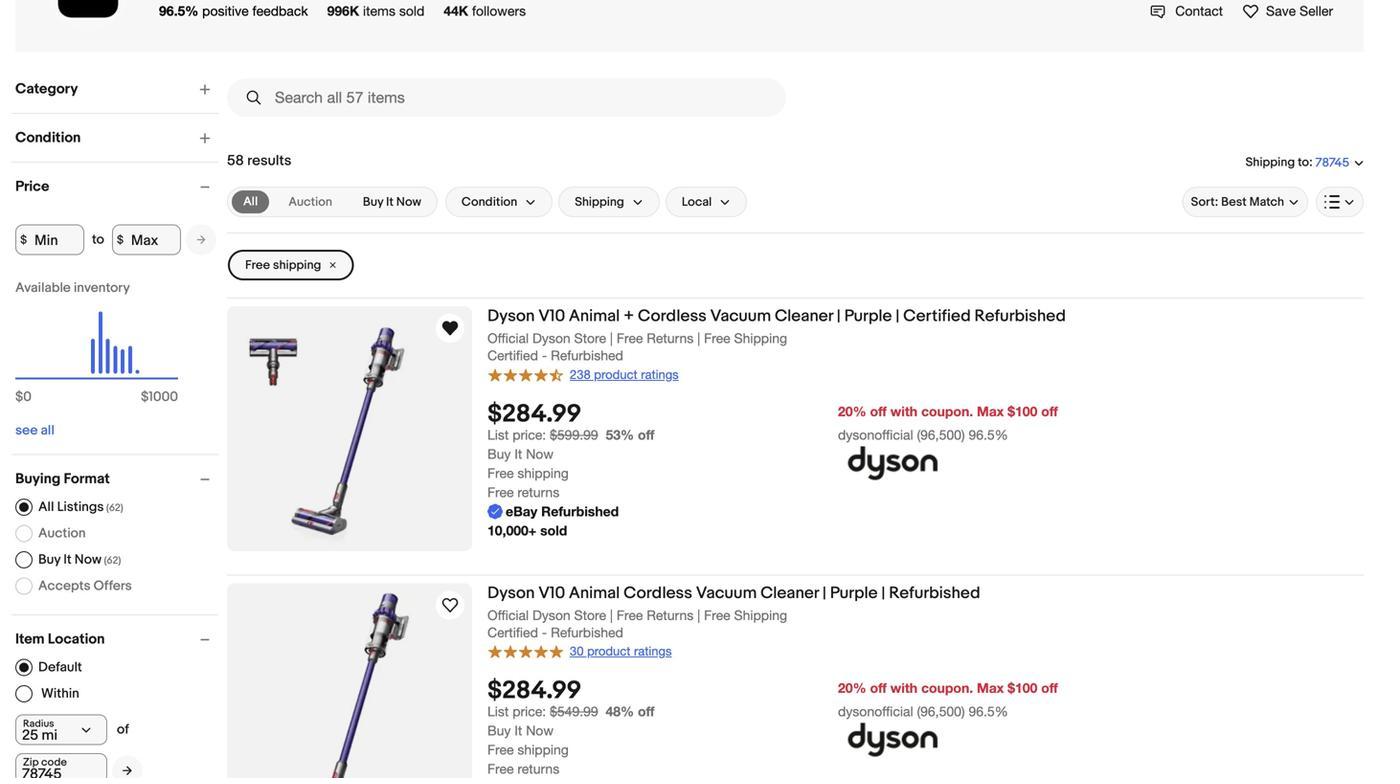 Task type: locate. For each thing, give the bounding box(es) containing it.
buy up free shipping free returns
[[487, 723, 511, 739]]

main content containing $284.99
[[227, 71, 1364, 779]]

-
[[542, 348, 547, 364], [542, 625, 547, 641]]

all
[[41, 423, 54, 439]]

certified
[[903, 306, 971, 327], [487, 348, 538, 364], [487, 625, 538, 641]]

returns up 30 product ratings at the bottom left of page
[[647, 607, 694, 623]]

0 vertical spatial ratings
[[641, 367, 679, 382]]

1 with from the top
[[891, 403, 918, 419]]

(62) inside all listings (62)
[[106, 502, 123, 515]]

1 vertical spatial (96,500)
[[917, 704, 965, 720]]

0 vertical spatial $284.99
[[487, 400, 582, 429]]

dyson
[[487, 306, 535, 327], [532, 330, 570, 346], [487, 584, 535, 604], [532, 607, 570, 623]]

ratings for +
[[641, 367, 679, 382]]

1 vertical spatial with
[[891, 681, 918, 696]]

1 dysonofficial (96,500) 96.5% buy it now from the top
[[487, 427, 1008, 462]]

location
[[48, 631, 105, 648]]

it up free shipping free returns
[[515, 723, 522, 739]]

cordless up 30 product ratings at the bottom left of page
[[624, 584, 692, 604]]

$284.99 down the 30
[[487, 677, 582, 706]]

ratings up 48%
[[634, 644, 672, 659]]

0 vertical spatial auction
[[288, 195, 332, 210]]

purple
[[844, 306, 892, 327], [830, 584, 878, 604]]

2 with from the top
[[891, 681, 918, 696]]

$ up buying format dropdown button at the bottom left of page
[[141, 389, 149, 406]]

2 vertical spatial certified
[[487, 625, 538, 641]]

0 vertical spatial $100
[[1008, 403, 1038, 419]]

2 animal from the top
[[569, 584, 620, 604]]

store
[[574, 330, 606, 346], [574, 607, 606, 623]]

30 product ratings
[[570, 644, 672, 659]]

buy
[[363, 195, 383, 210], [487, 446, 511, 462], [38, 552, 60, 568], [487, 723, 511, 739]]

all
[[243, 194, 258, 209], [38, 499, 54, 516]]

 (62) Items text field
[[102, 555, 121, 567]]

1 horizontal spatial to
[[1298, 155, 1309, 170]]

max inside 20% off with coupon. max $100 off list price: $549.99 48% off
[[977, 681, 1004, 696]]

v10
[[538, 306, 565, 327], [538, 584, 565, 604]]

coupon. for 20% off with coupon. max $100 off list price: $599.99 53% off
[[921, 403, 973, 419]]

product right the 30
[[587, 644, 631, 659]]

0 vertical spatial cleaner
[[775, 306, 833, 327]]

2 - from the top
[[542, 625, 547, 641]]

1 vertical spatial $100
[[1008, 681, 1038, 696]]

returns down $549.99
[[518, 761, 560, 777]]

1 horizontal spatial auction
[[288, 195, 332, 210]]

v10 for dyson v10 animal cordless vacuum cleaner | purple | refurbished
[[538, 584, 565, 604]]

local button
[[665, 187, 747, 217]]

2 price: from the top
[[513, 704, 546, 720]]

price:
[[513, 427, 546, 443], [513, 704, 546, 720]]

list inside 20% off with coupon. max $100 off list price: $599.99 53% off
[[487, 427, 509, 443]]

2 $100 from the top
[[1008, 681, 1038, 696]]

0 horizontal spatial sold
[[399, 3, 425, 19]]

0 vertical spatial returns
[[518, 484, 560, 500]]

all down buying
[[38, 499, 54, 516]]

buy up ebay
[[487, 446, 511, 462]]

max for 20% off with coupon. max $100 off list price: $549.99 48% off
[[977, 681, 1004, 696]]

1 vertical spatial v10
[[538, 584, 565, 604]]

238
[[570, 367, 591, 382]]

0 vertical spatial returns
[[647, 330, 694, 346]]

1 list from the top
[[487, 427, 509, 443]]

buy it now link
[[351, 191, 433, 214]]

within
[[41, 686, 79, 702]]

1 vertical spatial price:
[[513, 704, 546, 720]]

1 vertical spatial -
[[542, 625, 547, 641]]

0
[[23, 389, 32, 406]]

auction down results
[[288, 195, 332, 210]]

2 v10 from the top
[[538, 584, 565, 604]]

1 vertical spatial condition
[[462, 195, 517, 210]]

0 horizontal spatial condition
[[15, 129, 81, 147]]

shipping down $549.99
[[518, 742, 569, 758]]

1 vertical spatial list
[[487, 704, 509, 720]]

1 returns from the top
[[647, 330, 694, 346]]

$100 inside 20% off with coupon. max $100 off list price: $599.99 53% off
[[1008, 403, 1038, 419]]

sold
[[399, 3, 425, 19], [540, 523, 567, 539]]

shipping up ebay refurbished text box
[[518, 465, 569, 481]]

coupon.
[[921, 403, 973, 419], [921, 681, 973, 696]]

1 vertical spatial cleaner
[[761, 584, 819, 604]]

item location
[[15, 631, 105, 648]]

list inside 20% off with coupon. max $100 off list price: $549.99 48% off
[[487, 704, 509, 720]]

cordless
[[638, 306, 707, 327], [624, 584, 692, 604]]

sold right items on the top of page
[[399, 3, 425, 19]]

with down dyson v10 animal cordless vacuum cleaner | purple | refurbished link
[[891, 681, 918, 696]]

with inside 20% off with coupon. max $100 off list price: $599.99 53% off
[[891, 403, 918, 419]]

1 returns from the top
[[518, 484, 560, 500]]

2 store from the top
[[574, 607, 606, 623]]

price: inside 20% off with coupon. max $100 off list price: $549.99 48% off
[[513, 704, 546, 720]]

1 vertical spatial store
[[574, 607, 606, 623]]

coupon. down dyson v10 animal + cordless vacuum cleaner | purple | certified refurbished link
[[921, 403, 973, 419]]

20%
[[838, 403, 866, 419], [838, 681, 866, 696]]

animal inside dyson v10 animal + cordless vacuum cleaner | purple | certified refurbished official dyson store | free returns | free shipping certified - refurbished
[[569, 306, 620, 327]]

visit dysonofficial ebay store! image
[[838, 445, 947, 483], [838, 722, 947, 760]]

dysonofficial
[[838, 427, 913, 443], [838, 704, 913, 720]]

0 vertical spatial store
[[574, 330, 606, 346]]

2 vertical spatial 96.5%
[[969, 704, 1008, 720]]

official
[[487, 330, 529, 346], [487, 607, 529, 623]]

list up free shipping free returns
[[487, 704, 509, 720]]

cordless right +
[[638, 306, 707, 327]]

free shipping
[[245, 258, 321, 273]]

animal left +
[[569, 306, 620, 327]]

20% for 20% off with coupon. max $100 off list price: $549.99 48% off
[[838, 681, 866, 696]]

0 horizontal spatial auction
[[38, 526, 86, 542]]

0 vertical spatial purple
[[844, 306, 892, 327]]

996k items sold
[[327, 3, 425, 19]]

product
[[594, 367, 637, 382], [587, 644, 631, 659]]

dyson right watch dyson v10 animal cordless vacuum cleaner | purple | refurbished icon
[[487, 584, 535, 604]]

1 vertical spatial purple
[[830, 584, 878, 604]]

v10 inside the dyson v10 animal cordless vacuum cleaner | purple | refurbished official dyson store | free returns | free shipping certified - refurbished
[[538, 584, 565, 604]]

auction up the buy it now (62)
[[38, 526, 86, 542]]

buy right auction link
[[363, 195, 383, 210]]

1 vertical spatial animal
[[569, 584, 620, 604]]

returns up ebay refurbished text box
[[518, 484, 560, 500]]

returns inside the dyson v10 animal cordless vacuum cleaner | purple | refurbished official dyson store | free returns | free shipping certified - refurbished
[[647, 607, 694, 623]]

0 vertical spatial (62)
[[106, 502, 123, 515]]

1 official from the top
[[487, 330, 529, 346]]

condition button
[[15, 129, 218, 147], [445, 187, 553, 217]]

$ up available at top
[[20, 233, 27, 247]]

1 vertical spatial max
[[977, 681, 1004, 696]]

ratings inside 'link'
[[641, 367, 679, 382]]

1 vertical spatial cordless
[[624, 584, 692, 604]]

default
[[38, 660, 82, 676]]

20% inside 20% off with coupon. max $100 off list price: $549.99 48% off
[[838, 681, 866, 696]]

free shipping link
[[228, 250, 354, 281]]

2 max from the top
[[977, 681, 1004, 696]]

watch dyson v10 animal cordless vacuum cleaner | purple | refurbished image
[[439, 594, 462, 617]]

returns inside the free shipping free returns ebay refurbished 10,000+ sold
[[518, 484, 560, 500]]

returns
[[647, 330, 694, 346], [647, 607, 694, 623]]

returns
[[518, 484, 560, 500], [518, 761, 560, 777]]

1 vertical spatial auction
[[38, 526, 86, 542]]

save seller button
[[1242, 1, 1333, 21]]

(62) up offers
[[104, 555, 121, 567]]

store inside the dyson v10 animal cordless vacuum cleaner | purple | refurbished official dyson store | free returns | free shipping certified - refurbished
[[574, 607, 606, 623]]

with inside 20% off with coupon. max $100 off list price: $549.99 48% off
[[891, 681, 918, 696]]

1 vertical spatial $284.99
[[487, 677, 582, 706]]

v10 up '30 product ratings' link
[[538, 584, 565, 604]]

main content
[[227, 71, 1364, 779]]

v10 inside dyson v10 animal + cordless vacuum cleaner | purple | certified refurbished official dyson store | free returns | free shipping certified - refurbished
[[538, 306, 565, 327]]

(96,500)
[[917, 427, 965, 443], [917, 704, 965, 720]]

eBay Refurbished text field
[[487, 502, 619, 521]]

996k
[[327, 3, 359, 19]]

price: left $599.99
[[513, 427, 546, 443]]

0 vertical spatial dysonofficial (96,500) 96.5% buy it now
[[487, 427, 1008, 462]]

1 vertical spatial to
[[92, 232, 104, 248]]

purple inside the dyson v10 animal cordless vacuum cleaner | purple | refurbished official dyson store | free returns | free shipping certified - refurbished
[[830, 584, 878, 604]]

1 $100 from the top
[[1008, 403, 1038, 419]]

dyson v10 animal cordless vacuum cleaner | purple | refurbished link
[[487, 584, 1364, 607]]

1 max from the top
[[977, 403, 1004, 419]]

list
[[487, 427, 509, 443], [487, 704, 509, 720]]

(62)
[[106, 502, 123, 515], [104, 555, 121, 567]]

product inside '238 product ratings' 'link'
[[594, 367, 637, 382]]

1 vertical spatial vacuum
[[696, 584, 757, 604]]

dyson right you are watching this item, click to unwatch icon
[[487, 306, 535, 327]]

$
[[20, 233, 27, 247], [117, 233, 124, 247], [15, 389, 23, 406], [141, 389, 149, 406]]

shipping
[[1246, 155, 1295, 170], [575, 195, 624, 210], [734, 330, 787, 346], [734, 607, 787, 623]]

shipping for free shipping
[[273, 258, 321, 273]]

0 vertical spatial price:
[[513, 427, 546, 443]]

1 $284.99 from the top
[[487, 400, 582, 429]]

coupon. inside 20% off with coupon. max $100 off list price: $599.99 53% off
[[921, 403, 973, 419]]

official right watch dyson v10 animal cordless vacuum cleaner | purple | refurbished icon
[[487, 607, 529, 623]]

returns up 238 product ratings
[[647, 330, 694, 346]]

1 vertical spatial shipping
[[518, 465, 569, 481]]

shipping down auction link
[[273, 258, 321, 273]]

2 list from the top
[[487, 704, 509, 720]]

Minimum Value in $ text field
[[15, 225, 84, 255]]

1 v10 from the top
[[538, 306, 565, 327]]

1 coupon. from the top
[[921, 403, 973, 419]]

it
[[386, 195, 394, 210], [515, 446, 522, 462], [63, 552, 72, 568], [515, 723, 522, 739]]

with
[[891, 403, 918, 419], [891, 681, 918, 696]]

(62) down buying format dropdown button at the bottom left of page
[[106, 502, 123, 515]]

price: left $549.99
[[513, 704, 546, 720]]

sort: best match button
[[1182, 187, 1308, 217]]

shipping inside free shipping free returns
[[518, 742, 569, 758]]

1 vertical spatial all
[[38, 499, 54, 516]]

1 store from the top
[[574, 330, 606, 346]]

dyson up the 30
[[532, 607, 570, 623]]

1 horizontal spatial condition
[[462, 195, 517, 210]]

cleaner inside dyson v10 animal + cordless vacuum cleaner | purple | certified refurbished official dyson store | free returns | free shipping certified - refurbished
[[775, 306, 833, 327]]

1 vertical spatial product
[[587, 644, 631, 659]]

$284.99 down 238
[[487, 400, 582, 429]]

list left $599.99
[[487, 427, 509, 443]]

contact
[[1175, 3, 1223, 19]]

buying format button
[[15, 471, 218, 488]]

1 vertical spatial sold
[[540, 523, 567, 539]]

list for 20% off with coupon. max $100 off list price: $599.99 53% off
[[487, 427, 509, 443]]

1 horizontal spatial condition button
[[445, 187, 553, 217]]

store up '30 product ratings' link
[[574, 607, 606, 623]]

0 vertical spatial shipping
[[273, 258, 321, 273]]

store inside dyson v10 animal + cordless vacuum cleaner | purple | certified refurbished official dyson store | free returns | free shipping certified - refurbished
[[574, 330, 606, 346]]

30
[[570, 644, 584, 659]]

$284.99
[[487, 400, 582, 429], [487, 677, 582, 706]]

2 20% from the top
[[838, 681, 866, 696]]

shipping inside the dyson v10 animal cordless vacuum cleaner | purple | refurbished official dyson store | free returns | free shipping certified - refurbished
[[734, 607, 787, 623]]

shipping for free shipping free returns ebay refurbished 10,000+ sold
[[518, 465, 569, 481]]

0 horizontal spatial condition button
[[15, 129, 218, 147]]

0 vertical spatial vacuum
[[710, 306, 771, 327]]

1 vertical spatial returns
[[647, 607, 694, 623]]

2 $284.99 from the top
[[487, 677, 582, 706]]

1 vertical spatial (62)
[[104, 555, 121, 567]]

to left 78745
[[1298, 155, 1309, 170]]

0 vertical spatial v10
[[538, 306, 565, 327]]

ratings right 238
[[641, 367, 679, 382]]

0 vertical spatial 20%
[[838, 403, 866, 419]]

0 vertical spatial all
[[243, 194, 258, 209]]

2 coupon. from the top
[[921, 681, 973, 696]]

0 vertical spatial product
[[594, 367, 637, 382]]

results
[[247, 152, 291, 170]]

ratings for cordless
[[634, 644, 672, 659]]

cordless inside the dyson v10 animal cordless vacuum cleaner | purple | refurbished official dyson store | free returns | free shipping certified - refurbished
[[624, 584, 692, 604]]

animal up '30 product ratings' link
[[569, 584, 620, 604]]

of
[[117, 722, 129, 738]]

2 vertical spatial shipping
[[518, 742, 569, 758]]

to inside shipping to : 78745
[[1298, 155, 1309, 170]]

local
[[682, 195, 712, 210]]

dyson v10 animal + cordless vacuum cleaner | purple | certified refurbished heading
[[487, 306, 1066, 327]]

all for all
[[243, 194, 258, 209]]

certified inside the dyson v10 animal cordless vacuum cleaner | purple | refurbished official dyson store | free returns | free shipping certified - refurbished
[[487, 625, 538, 641]]

- up '238 product ratings' 'link'
[[542, 348, 547, 364]]

vacuum inside the dyson v10 animal cordless vacuum cleaner | purple | refurbished official dyson store | free returns | free shipping certified - refurbished
[[696, 584, 757, 604]]

price: inside 20% off with coupon. max $100 off list price: $599.99 53% off
[[513, 427, 546, 443]]

0 vertical spatial (96,500)
[[917, 427, 965, 443]]

$ up see
[[15, 389, 23, 406]]

1 vertical spatial official
[[487, 607, 529, 623]]

1 horizontal spatial all
[[243, 194, 258, 209]]

0 vertical spatial visit dysonofficial ebay store! image
[[838, 445, 947, 483]]

buying format
[[15, 471, 110, 488]]

0 vertical spatial max
[[977, 403, 1004, 419]]

store up '238 product ratings' 'link'
[[574, 330, 606, 346]]

listing options selector. list view selected. image
[[1325, 194, 1355, 210]]

all down 58 results
[[243, 194, 258, 209]]

auction
[[288, 195, 332, 210], [38, 526, 86, 542]]

v10 for dyson v10 animal + cordless vacuum cleaner | purple | certified refurbished
[[538, 306, 565, 327]]

v10 up '238 product ratings' 'link'
[[538, 306, 565, 327]]

1 animal from the top
[[569, 306, 620, 327]]

0 vertical spatial animal
[[569, 306, 620, 327]]

$ 0
[[15, 389, 32, 406]]

2 returns from the top
[[518, 761, 560, 777]]

0 horizontal spatial all
[[38, 499, 54, 516]]

1 vertical spatial dysonofficial
[[838, 704, 913, 720]]

sold down ebay refurbished text box
[[540, 523, 567, 539]]

animal inside the dyson v10 animal cordless vacuum cleaner | purple | refurbished official dyson store | free returns | free shipping certified - refurbished
[[569, 584, 620, 604]]

0 vertical spatial to
[[1298, 155, 1309, 170]]

0 vertical spatial cordless
[[638, 306, 707, 327]]

returns inside free shipping free returns
[[518, 761, 560, 777]]

max inside 20% off with coupon. max $100 off list price: $599.99 53% off
[[977, 403, 1004, 419]]

buying
[[15, 471, 61, 488]]

1 vertical spatial visit dysonofficial ebay store! image
[[838, 722, 947, 760]]

$100 inside 20% off with coupon. max $100 off list price: $549.99 48% off
[[1008, 681, 1038, 696]]

dyson v10 animal + cordless vacuum cleaner | purple | certified refurbished image
[[227, 306, 472, 552]]

0 vertical spatial list
[[487, 427, 509, 443]]

1 vertical spatial dysonofficial (96,500) 96.5% buy it now
[[487, 704, 1008, 739]]

0 vertical spatial with
[[891, 403, 918, 419]]

it right auction link
[[386, 195, 394, 210]]

ratings
[[641, 367, 679, 382], [634, 644, 672, 659]]

shipping inside the free shipping free returns ebay refurbished 10,000+ sold
[[518, 465, 569, 481]]

to
[[1298, 155, 1309, 170], [92, 232, 104, 248]]

0 vertical spatial coupon.
[[921, 403, 973, 419]]

all inside all "link"
[[243, 194, 258, 209]]

max
[[977, 403, 1004, 419], [977, 681, 1004, 696]]

0 vertical spatial condition button
[[15, 129, 218, 147]]

product right 238
[[594, 367, 637, 382]]

1 horizontal spatial sold
[[540, 523, 567, 539]]

2 visit dysonofficial ebay store! image from the top
[[838, 722, 947, 760]]

20% inside 20% off with coupon. max $100 off list price: $599.99 53% off
[[838, 403, 866, 419]]

1 vertical spatial ratings
[[634, 644, 672, 659]]

coupon. down dyson v10 animal cordless vacuum cleaner | purple | refurbished link
[[921, 681, 973, 696]]

shipping to : 78745
[[1246, 155, 1349, 170]]

$ up inventory
[[117, 233, 124, 247]]

$100 for 20% off with coupon. max $100 off list price: $599.99 53% off
[[1008, 403, 1038, 419]]

1 visit dysonofficial ebay store! image from the top
[[838, 445, 947, 483]]

1 vertical spatial returns
[[518, 761, 560, 777]]

0 vertical spatial 96.5%
[[159, 3, 198, 19]]

1 price: from the top
[[513, 427, 546, 443]]

refurbished
[[975, 306, 1066, 327], [551, 348, 623, 364], [541, 504, 619, 519], [889, 584, 980, 604], [551, 625, 623, 641]]

0 horizontal spatial to
[[92, 232, 104, 248]]

78745
[[1315, 156, 1349, 170]]

2 dysonofficial from the top
[[838, 704, 913, 720]]

None text field
[[15, 754, 107, 779]]

1 vertical spatial coupon.
[[921, 681, 973, 696]]

shipping
[[273, 258, 321, 273], [518, 465, 569, 481], [518, 742, 569, 758]]

0 vertical spatial -
[[542, 348, 547, 364]]

0 vertical spatial official
[[487, 330, 529, 346]]

product inside '30 product ratings' link
[[587, 644, 631, 659]]

free shipping free returns ebay refurbished 10,000+ sold
[[487, 465, 619, 539]]

dyson v10 animal cordless vacuum cleaner | purple | refurbished official dyson store | free returns | free shipping certified - refurbished
[[487, 584, 980, 641]]

to left maximum value in $ text field
[[92, 232, 104, 248]]

cleaner inside the dyson v10 animal cordless vacuum cleaner | purple | refurbished official dyson store | free returns | free shipping certified - refurbished
[[761, 584, 819, 604]]

2 returns from the top
[[647, 607, 694, 623]]

with down dyson v10 animal + cordless vacuum cleaner | purple | certified refurbished link
[[891, 403, 918, 419]]

1 (96,500) from the top
[[917, 427, 965, 443]]

animal
[[569, 306, 620, 327], [569, 584, 620, 604]]

buy it now (62)
[[38, 552, 121, 568]]

cleaner
[[775, 306, 833, 327], [761, 584, 819, 604]]

official right you are watching this item, click to unwatch icon
[[487, 330, 529, 346]]

2 official from the top
[[487, 607, 529, 623]]

1 20% from the top
[[838, 403, 866, 419]]

dysonofficial (96,500) 96.5% buy it now
[[487, 427, 1008, 462], [487, 704, 1008, 739]]

1 vertical spatial 20%
[[838, 681, 866, 696]]

0 vertical spatial dysonofficial
[[838, 427, 913, 443]]

1 vertical spatial condition button
[[445, 187, 553, 217]]

coupon. inside 20% off with coupon. max $100 off list price: $549.99 48% off
[[921, 681, 973, 696]]

all listings (62)
[[38, 499, 123, 516]]

- up '30 product ratings' link
[[542, 625, 547, 641]]

1 - from the top
[[542, 348, 547, 364]]



Task type: vqa. For each thing, say whether or not it's contained in the screenshot.
Animal inside the Dyson V10 Animal + Cordless Vacuum Cleaner | Purple | Certified Refurbished Official Dyson Store | Free Returns | Free Shipping Certified - Refurbished
yes



Task type: describe. For each thing, give the bounding box(es) containing it.
listings
[[57, 499, 104, 516]]

animal for cordless
[[569, 584, 620, 604]]

- inside dyson v10 animal + cordless vacuum cleaner | purple | certified refurbished official dyson store | free returns | free shipping certified - refurbished
[[542, 348, 547, 364]]

+
[[624, 306, 634, 327]]

shipping for free shipping free returns
[[518, 742, 569, 758]]

0 vertical spatial certified
[[903, 306, 971, 327]]

 (62) Items text field
[[104, 502, 123, 515]]

buy up accepts
[[38, 552, 60, 568]]

$284.99 for dyson v10 animal + cordless vacuum cleaner | purple | certified refurbished
[[487, 400, 582, 429]]

all for all listings (62)
[[38, 499, 54, 516]]

2 (96,500) from the top
[[917, 704, 965, 720]]

seller
[[1300, 3, 1333, 19]]

available inventory
[[15, 280, 130, 296]]

format
[[64, 471, 110, 488]]

official inside dyson v10 animal + cordless vacuum cleaner | purple | certified refurbished official dyson store | free returns | free shipping certified - refurbished
[[487, 330, 529, 346]]

save
[[1266, 3, 1296, 19]]

returns for free shipping free returns ebay refurbished 10,000+ sold
[[518, 484, 560, 500]]

$599.99
[[550, 427, 598, 443]]

apply within filter image
[[123, 765, 132, 777]]

official inside the dyson v10 animal cordless vacuum cleaner | purple | refurbished official dyson store | free returns | free shipping certified - refurbished
[[487, 607, 529, 623]]

:
[[1309, 155, 1313, 170]]

it up accepts
[[63, 552, 72, 568]]

58
[[227, 152, 244, 170]]

0 vertical spatial condition
[[15, 129, 81, 147]]

auction inside main content
[[288, 195, 332, 210]]

returns inside dyson v10 animal + cordless vacuum cleaner | purple | certified refurbished official dyson store | free returns | free shipping certified - refurbished
[[647, 330, 694, 346]]

20% for 20% off with coupon. max $100 off list price: $599.99 53% off
[[838, 403, 866, 419]]

feedback
[[252, 3, 308, 19]]

product for +
[[594, 367, 637, 382]]

see
[[15, 423, 38, 439]]

$549.99
[[550, 704, 598, 720]]

shipping inside shipping to : 78745
[[1246, 155, 1295, 170]]

10,000+
[[487, 523, 537, 539]]

dyson up 238
[[532, 330, 570, 346]]

$284.99 for dyson v10 animal cordless vacuum cleaner | purple | refurbished
[[487, 677, 582, 706]]

coupon. for 20% off with coupon. max $100 off list price: $549.99 48% off
[[921, 681, 973, 696]]

dyson v10 animal cordless vacuum cleaner | purple | refurbished heading
[[487, 584, 980, 604]]

price: for $599.99
[[513, 427, 546, 443]]

free shipping free returns
[[487, 742, 569, 777]]

dyson v10 animal cordless vacuum cleaner | purple | refurbished image
[[227, 584, 472, 779]]

dyson v10 animal + cordless vacuum cleaner | purple | certified refurbished link
[[487, 306, 1364, 330]]

dyson v10 animal + cordless vacuum cleaner | purple | certified refurbished official dyson store | free returns | free shipping certified - refurbished
[[487, 306, 1066, 364]]

1 vertical spatial certified
[[487, 348, 538, 364]]

All selected text field
[[243, 193, 258, 211]]

see all button
[[15, 423, 54, 439]]

$100 for 20% off with coupon. max $100 off list price: $549.99 48% off
[[1008, 681, 1038, 696]]

shipping inside dyson v10 animal + cordless vacuum cleaner | purple | certified refurbished official dyson store | free returns | free shipping certified - refurbished
[[734, 330, 787, 346]]

it up ebay
[[515, 446, 522, 462]]

available
[[15, 280, 71, 296]]

price button
[[15, 178, 218, 195]]

30 product ratings link
[[487, 643, 672, 660]]

you are watching this item, click to unwatch image
[[439, 317, 462, 340]]

purple inside dyson v10 animal + cordless vacuum cleaner | purple | certified refurbished official dyson store | free returns | free shipping certified - refurbished
[[844, 306, 892, 327]]

item location button
[[15, 631, 218, 648]]

0 vertical spatial sold
[[399, 3, 425, 19]]

44k
[[444, 3, 468, 19]]

1000
[[149, 389, 178, 406]]

returns for free shipping free returns
[[518, 761, 560, 777]]

sort:
[[1191, 195, 1218, 210]]

see all
[[15, 423, 54, 439]]

53%
[[606, 427, 634, 443]]

list for 20% off with coupon. max $100 off list price: $549.99 48% off
[[487, 704, 509, 720]]

refurbished inside the free shipping free returns ebay refurbished 10,000+ sold
[[541, 504, 619, 519]]

20% off with coupon. max $100 off list price: $599.99 53% off
[[487, 403, 1058, 443]]

animal for +
[[569, 306, 620, 327]]

44k followers
[[444, 3, 526, 19]]

items
[[363, 3, 395, 19]]

96.5% positive feedback
[[159, 3, 308, 19]]

now inside buy it now link
[[396, 195, 421, 210]]

20% off with coupon. max $100 off list price: $549.99 48% off
[[487, 681, 1058, 720]]

item
[[15, 631, 45, 648]]

max for 20% off with coupon. max $100 off list price: $599.99 53% off
[[977, 403, 1004, 419]]

buy inside buy it now link
[[363, 195, 383, 210]]

with for 20% off with coupon. max $100 off list price: $549.99 48% off
[[891, 681, 918, 696]]

default link
[[15, 659, 82, 677]]

graph of available inventory between $0 and $1000+ image
[[15, 280, 178, 415]]

buy it now
[[363, 195, 421, 210]]

category
[[15, 80, 78, 98]]

save seller
[[1266, 3, 1333, 19]]

Maximum Value in $ text field
[[112, 225, 181, 255]]

sold inside the free shipping free returns ebay refurbished 10,000+ sold
[[540, 523, 567, 539]]

price: for $549.99
[[513, 704, 546, 720]]

$ 1000
[[141, 389, 178, 406]]

with for 20% off with coupon. max $100 off list price: $599.99 53% off
[[891, 403, 918, 419]]

238 product ratings
[[570, 367, 679, 382]]

accepts
[[38, 578, 91, 595]]

category button
[[15, 80, 218, 98]]

accepts offers
[[38, 578, 132, 595]]

best
[[1221, 195, 1247, 210]]

vacuum inside dyson v10 animal + cordless vacuum cleaner | purple | certified refurbished official dyson store | free returns | free shipping certified - refurbished
[[710, 306, 771, 327]]

238 product ratings link
[[487, 366, 679, 383]]

shipping button
[[559, 187, 660, 217]]

match
[[1249, 195, 1284, 210]]

product for cordless
[[587, 644, 631, 659]]

shipping inside "shipping" dropdown button
[[575, 195, 624, 210]]

contact link
[[1150, 3, 1223, 19]]

price
[[15, 178, 49, 195]]

followers
[[472, 3, 526, 19]]

1 vertical spatial 96.5%
[[969, 427, 1008, 443]]

Search all 57 items field
[[227, 79, 786, 117]]

58 results
[[227, 152, 291, 170]]

cordless inside dyson v10 animal + cordless vacuum cleaner | purple | certified refurbished official dyson store | free returns | free shipping certified - refurbished
[[638, 306, 707, 327]]

(62) inside the buy it now (62)
[[104, 555, 121, 567]]

2 dysonofficial (96,500) 96.5% buy it now from the top
[[487, 704, 1008, 739]]

inventory
[[74, 280, 130, 296]]

condition inside main content
[[462, 195, 517, 210]]

visit dysonofficial ebay store! image for refurbished
[[838, 722, 947, 760]]

48%
[[606, 704, 634, 720]]

1 dysonofficial from the top
[[838, 427, 913, 443]]

sort: best match
[[1191, 195, 1284, 210]]

auction link
[[277, 191, 344, 214]]

ebay
[[506, 504, 537, 519]]

all link
[[232, 191, 269, 214]]

- inside the dyson v10 animal cordless vacuum cleaner | purple | refurbished official dyson store | free returns | free shipping certified - refurbished
[[542, 625, 547, 641]]

positive
[[202, 3, 249, 19]]

visit dysonofficial ebay store! image for |
[[838, 445, 947, 483]]

offers
[[94, 578, 132, 595]]



